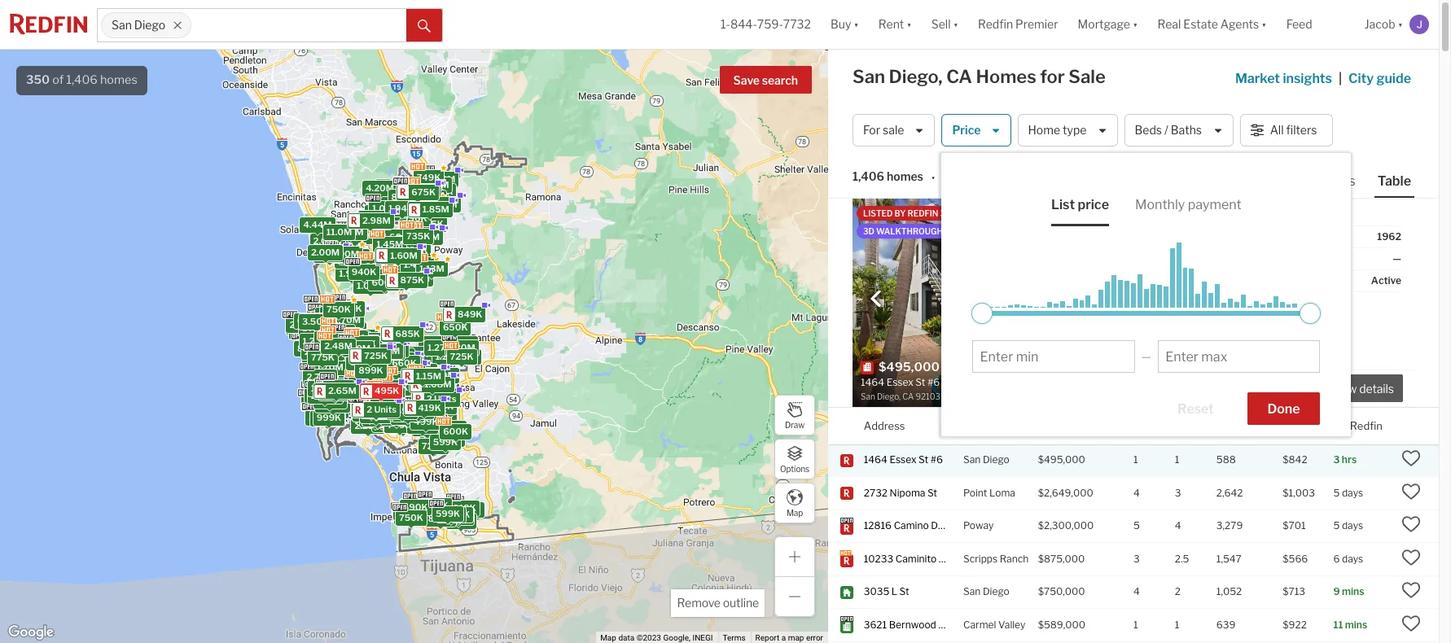 Task type: describe. For each thing, give the bounding box(es) containing it.
#108
[[950, 619, 974, 631]]

0 vertical spatial san diego
[[112, 18, 165, 32]]

▾ for buy ▾
[[854, 17, 859, 31]]

0 horizontal spatial 495k
[[320, 382, 344, 393]]

590k
[[418, 192, 443, 204]]

0 horizontal spatial 550k
[[417, 408, 441, 420]]

1464
[[864, 454, 888, 466]]

810k
[[388, 387, 411, 398]]

0 horizontal spatial 445k
[[362, 346, 387, 357]]

sell ▾ button
[[932, 0, 959, 49]]

6
[[1334, 553, 1340, 565]]

1 vertical spatial 2.50m
[[308, 389, 336, 400]]

listed
[[864, 209, 893, 218]]

1.60m up 810k on the bottom
[[384, 372, 411, 384]]

hrs
[[1342, 454, 1357, 466]]

▾ for jacob ▾
[[1398, 17, 1404, 31]]

report a map error
[[756, 634, 824, 643]]

1 horizontal spatial 960k
[[415, 423, 440, 434]]

1 horizontal spatial 3 units
[[360, 413, 390, 424]]

997k
[[347, 337, 371, 348]]

real estate agents ▾
[[1158, 17, 1267, 31]]

949k up 312k
[[384, 403, 409, 414]]

0 vertical spatial 2.50m
[[371, 345, 400, 356]]

0 vertical spatial 939k
[[412, 377, 437, 389]]

diego for 1464 essex st #6
[[983, 454, 1010, 466]]

walkthrough
[[877, 226, 943, 236]]

1 vertical spatial 899k
[[358, 365, 383, 376]]

3035
[[864, 586, 890, 598]]

3621
[[864, 619, 887, 631]]

1 vertical spatial 475k
[[384, 382, 408, 393]]

map for map
[[787, 508, 803, 518]]

insights
[[1283, 71, 1333, 86]]

4.50m
[[309, 342, 338, 354]]

mins for 9 mins
[[1343, 586, 1365, 598]]

1 vertical spatial 675k
[[357, 404, 381, 416]]

san diego, ca homes for sale
[[853, 66, 1106, 87]]

$2,300,000
[[1038, 520, 1094, 532]]

redfin inside redfin premier button
[[978, 17, 1013, 31]]

poway
[[964, 520, 994, 532]]

0 vertical spatial 845k
[[377, 346, 401, 358]]

rent ▾ button
[[879, 0, 912, 49]]

san up point
[[964, 454, 981, 466]]

1.90m up 389k
[[406, 365, 433, 377]]

0 horizontal spatial 1.79m
[[354, 379, 381, 390]]

920k
[[365, 261, 389, 272]]

1 horizontal spatial 1.08m
[[386, 259, 413, 271]]

1 vertical spatial 1.05m
[[366, 380, 394, 392]]

diego for 3035 l st
[[983, 586, 1010, 598]]

0 vertical spatial homes
[[100, 73, 137, 87]]

5 for 2,642
[[1334, 487, 1340, 499]]

0 horizontal spatial 960k
[[318, 309, 343, 320]]

nipoma
[[890, 487, 926, 499]]

real estate agents ▾ link
[[1158, 0, 1267, 49]]

1.55m
[[327, 335, 354, 346]]

2.30m
[[429, 198, 457, 209]]

1.95m
[[361, 212, 388, 224]]

beds
[[1135, 123, 1162, 137]]

reset
[[1178, 402, 1214, 417]]

▾ inside dropdown button
[[1262, 17, 1267, 31]]

2 vertical spatial 700k
[[438, 422, 463, 434]]

1 vertical spatial 485k
[[403, 501, 427, 512]]

150k
[[439, 509, 462, 520]]

0 vertical spatial 1.05m
[[380, 355, 407, 367]]

0 horizontal spatial 4.00m
[[304, 398, 333, 409]]

real
[[1158, 17, 1182, 31]]

645k
[[349, 369, 373, 380]]

address
[[864, 419, 905, 432]]

valley
[[999, 619, 1026, 631]]

1464 essex st #6 link
[[864, 454, 949, 467]]

639
[[1217, 619, 1236, 631]]

1 vertical spatial 4
[[1175, 520, 1182, 532]]

days for $701
[[1342, 520, 1364, 532]]

photos button
[[1309, 173, 1375, 196]]

350k
[[350, 352, 375, 363]]

12816 camino del valle link
[[864, 520, 971, 533]]

1 horizontal spatial 5.50m
[[367, 207, 396, 218]]

1 vertical spatial 700k
[[389, 405, 413, 416]]

11 mins
[[1334, 619, 1368, 631]]

sell ▾
[[932, 17, 959, 31]]

12816
[[864, 520, 892, 532]]

1 vertical spatial 11.0m
[[309, 326, 335, 338]]

0 vertical spatial 735k
[[406, 230, 430, 242]]

1 vertical spatial 400k
[[380, 344, 405, 355]]

0 horizontal spatial 395k
[[354, 335, 378, 346]]

0 vertical spatial 3.35m
[[335, 226, 363, 238]]

1.90m up 990k
[[323, 308, 351, 319]]

remove san diego image
[[173, 20, 183, 30]]

0 vertical spatial 899k
[[319, 246, 344, 257]]

monthly payment
[[1136, 197, 1242, 213]]

san left remove san diego image
[[112, 18, 132, 32]]

favorite this home image for 3 hrs
[[1402, 449, 1422, 469]]

5 days for $701
[[1334, 520, 1364, 532]]

0 vertical spatial 11.0m
[[326, 226, 352, 238]]

1.85m
[[422, 203, 449, 215]]

on redfin button
[[1334, 408, 1383, 445]]

1 vertical spatial 3.35m
[[313, 412, 342, 424]]

1.60m down the 625k
[[390, 249, 417, 261]]

1 vertical spatial 480k
[[358, 404, 383, 416]]

save search
[[734, 73, 798, 87]]

0 horizontal spatial 485k
[[361, 411, 385, 422]]

0 vertical spatial 869k
[[402, 268, 427, 279]]

san diego for 1464 essex st #6
[[964, 454, 1010, 466]]

0 vertical spatial 429k
[[392, 378, 416, 389]]

1.60m up 1.88m
[[311, 383, 338, 394]]

615k
[[361, 404, 384, 415]]

buy ▾ button
[[831, 0, 859, 49]]

1 vertical spatial 588
[[1217, 454, 1236, 466]]

1,406 homes •
[[853, 170, 935, 185]]

649k
[[366, 413, 390, 424]]

0 vertical spatial 700k
[[428, 185, 453, 196]]

1 vertical spatial 735k
[[430, 413, 454, 425]]

buy ▾
[[831, 17, 859, 31]]

list price element
[[1052, 184, 1110, 226]]

0 vertical spatial 3.30m
[[341, 230, 369, 241]]

469k
[[349, 372, 374, 383]]

0 vertical spatial 849k
[[382, 269, 407, 281]]

1 horizontal spatial 2.60m
[[427, 369, 456, 380]]

325k
[[342, 251, 366, 262]]

6.95m
[[302, 320, 331, 332]]

market
[[1236, 71, 1281, 86]]

ca
[[947, 66, 973, 87]]

450k
[[362, 412, 387, 423]]

0 vertical spatial on redfin
[[1147, 253, 1192, 265]]

1 horizontal spatial on redfin
[[1334, 419, 1383, 432]]

1-844-759-7732
[[721, 17, 811, 31]]

1 vertical spatial 845k
[[428, 513, 453, 524]]

1 vertical spatial 550k
[[456, 504, 481, 515]]

0 vertical spatial 1.13m
[[419, 263, 444, 274]]

view details
[[1331, 382, 1395, 396]]

favorite button checkbox
[[1102, 203, 1130, 231]]

1 vertical spatial 939k
[[410, 420, 435, 431]]

monthly payment element
[[1136, 184, 1242, 226]]

949k up 950k
[[373, 354, 397, 366]]

0 horizontal spatial 588
[[1101, 360, 1126, 375]]

1 vertical spatial 1.13m
[[422, 338, 447, 349]]

0 horizontal spatial 650k
[[384, 412, 409, 424]]

google image
[[4, 622, 58, 644]]

2.05m
[[289, 319, 318, 330]]

1.94m
[[388, 203, 415, 214]]

draw button
[[775, 395, 815, 436]]

▾ for mortgage ▾
[[1133, 17, 1138, 31]]

0 horizontal spatial 1.15m
[[341, 333, 367, 345]]

done button
[[1248, 393, 1321, 425]]

844-
[[731, 17, 757, 31]]

2.15m
[[317, 392, 344, 403]]

photo of 1464 essex st #6, san diego, ca 92103 image
[[853, 199, 1134, 407]]

$324/month
[[1195, 275, 1255, 287]]

camino
[[894, 520, 929, 532]]

765k
[[424, 499, 448, 511]]

rent
[[879, 17, 904, 31]]

1.88m
[[316, 394, 343, 406]]

1 horizontal spatial —
[[1393, 253, 1402, 265]]

1 vertical spatial 1.09m
[[356, 280, 384, 291]]

ago
[[967, 209, 985, 218]]

868k
[[429, 400, 453, 412]]

photos
[[1313, 174, 1356, 189]]

2 vertical spatial 849k
[[375, 418, 400, 430]]

1 horizontal spatial 4.00m
[[348, 386, 378, 397]]

active
[[1372, 275, 1402, 287]]

0 vertical spatial 400k
[[373, 266, 398, 277]]

0 vertical spatial 1,406
[[66, 73, 98, 87]]

870k
[[417, 194, 441, 206]]

a
[[782, 634, 786, 643]]

▾ for sell ▾
[[954, 17, 959, 31]]

scripps ranch
[[964, 553, 1029, 565]]

419k
[[418, 402, 441, 413]]

1,406 inside 1,406 homes •
[[853, 170, 885, 184]]

done
[[1268, 402, 1301, 417]]

1.99m
[[388, 379, 415, 391]]

mortgage ▾ button
[[1078, 0, 1138, 49]]

1 vertical spatial 850k
[[400, 382, 425, 394]]

surabaya
[[939, 553, 982, 565]]

580k
[[351, 337, 376, 349]]

0 vertical spatial 575k
[[355, 371, 379, 383]]

remove outline
[[677, 596, 759, 610]]

925k down 695k
[[419, 218, 443, 230]]

san diego for 3035 l st
[[964, 586, 1010, 598]]

2 vertical spatial 1.15m
[[375, 384, 401, 395]]

list
[[1052, 197, 1075, 213]]

1 vertical spatial 3.30m
[[338, 255, 367, 266]]

favorite this home image for 9 mins
[[1402, 581, 1422, 601]]

sq.ft.
[[1217, 419, 1244, 432]]

rent ▾ button
[[869, 0, 922, 49]]

695k
[[415, 206, 440, 217]]

homes inside 1,406 homes •
[[887, 170, 924, 184]]

mortgage ▾
[[1078, 17, 1138, 31]]

1 vertical spatial 849k
[[457, 308, 482, 320]]

0 vertical spatial 499k
[[404, 381, 429, 393]]

1 horizontal spatial 490k
[[403, 501, 428, 513]]

days for $566
[[1342, 553, 1364, 565]]

1 horizontal spatial 940k
[[453, 350, 478, 362]]

©2023
[[637, 634, 661, 643]]

minimum price slider
[[972, 303, 993, 324]]

1464 essex st #6
[[864, 454, 943, 466]]

1 horizontal spatial 620k
[[381, 373, 405, 385]]

1 vertical spatial 499k
[[414, 416, 438, 428]]

1.67m
[[298, 341, 325, 352]]

12816 camino del valle poway
[[864, 520, 994, 532]]



Task type: locate. For each thing, give the bounding box(es) containing it.
0 horizontal spatial 480k
[[358, 404, 383, 416]]

3035 l st
[[864, 586, 910, 598]]

575k
[[355, 371, 379, 383], [446, 509, 470, 520]]

view
[[1331, 382, 1357, 396]]

on redfin up hrs
[[1334, 419, 1383, 432]]

san diego down scripps
[[964, 586, 1010, 598]]

days for $1,003
[[1342, 487, 1364, 499]]

600k
[[371, 276, 397, 288], [364, 403, 389, 414], [395, 408, 420, 419], [443, 426, 468, 437]]

1962
[[1378, 231, 1402, 243]]

2.70m
[[302, 339, 330, 351], [313, 346, 341, 358]]

user photo image
[[1410, 15, 1430, 34]]

diego down the scripps ranch
[[983, 586, 1010, 598]]

st
[[919, 454, 929, 466], [928, 487, 938, 499], [900, 586, 910, 598]]

395k up 350k
[[354, 335, 378, 346]]

redfin down view details
[[1350, 419, 1383, 432]]

1 vertical spatial —
[[1142, 350, 1152, 364]]

homes right of
[[100, 73, 137, 87]]

days right '6'
[[1342, 553, 1364, 565]]

1 horizontal spatial 588
[[1217, 454, 1236, 466]]

for
[[864, 123, 881, 137]]

669k
[[410, 389, 434, 401]]

redfin left premier
[[978, 17, 1013, 31]]

days up 6 days
[[1342, 520, 1364, 532]]

1,406 right of
[[66, 73, 98, 87]]

1 days from the top
[[1342, 487, 1364, 499]]

2 5 days from the top
[[1334, 520, 1364, 532]]

949k up 1.99m
[[386, 354, 411, 365]]

sale
[[883, 123, 905, 137]]

0 vertical spatial 1.15m
[[341, 333, 367, 345]]

1.08m
[[386, 259, 413, 271], [338, 348, 365, 360], [424, 379, 451, 390]]

1 favorite this home image from the top
[[1402, 515, 1422, 535]]

299k
[[373, 385, 397, 397]]

st left the #6
[[919, 454, 929, 466]]

395k left 770k
[[397, 511, 421, 522]]

0 vertical spatial 5.50m
[[367, 207, 396, 218]]

mins right the 9
[[1343, 586, 1365, 598]]

▾ right buy
[[854, 17, 859, 31]]

0 horizontal spatial 1.08m
[[338, 348, 365, 360]]

units
[[328, 380, 350, 391], [326, 382, 348, 394], [434, 393, 456, 404], [374, 404, 396, 415], [364, 404, 386, 415], [368, 411, 390, 422], [370, 412, 393, 424], [368, 413, 390, 424]]

575k right 545k on the bottom left of the page
[[446, 509, 470, 520]]

1 vertical spatial 1.79m
[[354, 379, 381, 390]]

mins right 11
[[1346, 619, 1368, 631]]

479k
[[406, 405, 430, 417]]

0 vertical spatial st
[[919, 454, 929, 466]]

heading
[[861, 360, 993, 403]]

essex
[[890, 454, 917, 466]]

1.13m down 1.31m
[[419, 263, 444, 274]]

1.09m down 920k
[[356, 280, 384, 291]]

real estate agents ▾ button
[[1148, 0, 1277, 49]]

1 vertical spatial mins
[[1346, 619, 1368, 631]]

st inside "link"
[[900, 586, 910, 598]]

4 for 2
[[1134, 586, 1140, 598]]

2.79m
[[369, 378, 397, 389]]

0 vertical spatial 395k
[[354, 335, 378, 346]]

1 vertical spatial 429k
[[409, 403, 434, 414]]

899k up 1.98m
[[319, 246, 344, 257]]

st for essex
[[919, 454, 929, 466]]

0 vertical spatial 1.03m
[[379, 193, 407, 205]]

type
[[1063, 123, 1087, 137]]

all filters
[[1271, 123, 1318, 137]]

2 ▾ from the left
[[907, 17, 912, 31]]

Enter max text field
[[1166, 349, 1314, 365]]

on redfin down $/sq. ft.
[[1147, 253, 1192, 265]]

map region
[[0, 0, 845, 644]]

0 horizontal spatial on
[[1147, 253, 1160, 265]]

0 vertical spatial diego
[[134, 18, 165, 32]]

on up 3 hrs
[[1334, 419, 1348, 432]]

3 ▾ from the left
[[954, 17, 959, 31]]

options button
[[775, 439, 815, 480]]

beds / baths button
[[1125, 114, 1234, 147]]

days down hrs
[[1342, 487, 1364, 499]]

filters
[[1287, 123, 1318, 137]]

3621 bernwood pl #108 link
[[864, 619, 974, 632]]

favorite this home image for 5 days
[[1402, 515, 1422, 535]]

1 vertical spatial 940k
[[453, 350, 478, 362]]

0 horizontal spatial 830k
[[305, 350, 330, 361]]

st right l
[[900, 586, 910, 598]]

1.13m right 685k
[[422, 338, 447, 349]]

favorite this home image for 6 days
[[1402, 548, 1422, 568]]

940k right 349k
[[453, 350, 478, 362]]

diego left remove san diego image
[[134, 18, 165, 32]]

san left the "diego,"
[[853, 66, 885, 87]]

400k up 660k
[[380, 344, 405, 355]]

940k down 325k
[[351, 266, 376, 278]]

1 horizontal spatial 675k
[[411, 186, 435, 197]]

outline
[[723, 596, 759, 610]]

▾ right the rent
[[907, 17, 912, 31]]

price
[[1078, 197, 1110, 213]]

estate
[[1184, 17, 1219, 31]]

favorite this home image
[[1402, 515, 1422, 535], [1402, 581, 1422, 601], [1402, 614, 1422, 634]]

maximum price slider
[[1301, 303, 1322, 324]]

0 horizontal spatial homes
[[100, 73, 137, 87]]

2 vertical spatial 1.08m
[[424, 379, 451, 390]]

429k
[[392, 378, 416, 389], [409, 403, 434, 414]]

▾ right 'mortgage'
[[1133, 17, 1138, 31]]

1 vertical spatial favorite this home image
[[1402, 581, 1422, 601]]

0 horizontal spatial 500k
[[332, 384, 357, 395]]

1 horizontal spatial map
[[787, 508, 803, 518]]

1 vertical spatial 869k
[[405, 400, 430, 411]]

jacob
[[1365, 17, 1396, 31]]

5 days up 6 days
[[1334, 520, 1364, 532]]

5 up '6'
[[1334, 520, 1340, 532]]

1.09m up 2.98m
[[372, 203, 399, 214]]

st for nipoma
[[928, 487, 938, 499]]

1 horizontal spatial 395k
[[397, 511, 421, 522]]

1 5 days from the top
[[1334, 487, 1364, 499]]

table button
[[1375, 173, 1415, 198]]

3.35m up 589k
[[335, 226, 363, 238]]

1 vertical spatial homes
[[887, 170, 924, 184]]

4 ▾ from the left
[[1133, 17, 1138, 31]]

2 vertical spatial redfin
[[1350, 419, 1383, 432]]

490k
[[363, 409, 388, 421], [403, 501, 428, 513]]

3 favorite this home image from the top
[[1402, 614, 1422, 634]]

sell ▾ button
[[922, 0, 969, 49]]

0 horizontal spatial —
[[1142, 350, 1152, 364]]

425k down '669k'
[[410, 403, 434, 415]]

$495,000
[[1038, 454, 1086, 466]]

5 down 3 hrs
[[1334, 487, 1340, 499]]

listed by redfin 3 hrs ago 3d walkthrough
[[864, 209, 985, 236]]

845k down 765k
[[428, 513, 453, 524]]

1 horizontal spatial 445k
[[394, 358, 418, 369]]

845k
[[377, 346, 401, 358], [428, 513, 453, 524]]

0 horizontal spatial 3 units
[[320, 380, 350, 391]]

2 horizontal spatial 1.15m
[[416, 370, 441, 381]]

1 vertical spatial diego
[[983, 454, 1010, 466]]

1 vertical spatial redfin
[[1162, 253, 1192, 265]]

2.10m
[[355, 405, 382, 417]]

798k
[[326, 301, 350, 313]]

— down hoa
[[1142, 350, 1152, 364]]

845k down 685k
[[377, 346, 401, 358]]

submit search image
[[418, 19, 431, 32]]

0 vertical spatial 1.79m
[[406, 263, 433, 274]]

4 right $750,000 in the right of the page
[[1134, 586, 1140, 598]]

2 vertical spatial diego
[[983, 586, 1010, 598]]

395k
[[354, 335, 378, 346], [397, 511, 421, 522]]

map inside button
[[787, 508, 803, 518]]

6 ▾ from the left
[[1398, 17, 1404, 31]]

620k up 350k
[[352, 337, 376, 348]]

1.45m
[[412, 200, 439, 211], [376, 238, 403, 250], [316, 333, 342, 344], [357, 385, 384, 397]]

1.31m
[[414, 231, 439, 242]]

620k
[[352, 337, 376, 348], [381, 373, 405, 385]]

3.35m down 3.70m
[[313, 412, 342, 424]]

2.85m
[[306, 337, 334, 348]]

2 vertical spatial 675k
[[449, 515, 473, 526]]

10233
[[864, 553, 894, 565]]

5 ▾ from the left
[[1262, 17, 1267, 31]]

2.75m
[[308, 342, 335, 354], [394, 366, 421, 378], [306, 371, 334, 383]]

0 vertical spatial 425k
[[391, 360, 415, 372]]

6.00m
[[297, 315, 326, 326]]

0 horizontal spatial 5.50m
[[310, 304, 338, 315]]

— down the 1962
[[1393, 253, 1402, 265]]

0 vertical spatial 1.09m
[[372, 203, 399, 214]]

0 vertical spatial 650k
[[443, 322, 468, 333]]

996k
[[402, 212, 427, 224]]

3 inside listed by redfin 3 hrs ago 3d walkthrough
[[940, 209, 946, 218]]

dialog containing list price
[[942, 153, 1352, 437]]

0 horizontal spatial 620k
[[352, 337, 376, 348]]

1 vertical spatial favorite this home image
[[1402, 482, 1422, 502]]

735k down "868k"
[[430, 413, 454, 425]]

3 days from the top
[[1342, 553, 1364, 565]]

redfin inside on redfin "button"
[[1350, 419, 1383, 432]]

0 vertical spatial 850k
[[412, 186, 437, 197]]

0 vertical spatial map
[[787, 508, 803, 518]]

1.90m
[[323, 308, 351, 319], [306, 362, 333, 373], [406, 365, 433, 377]]

365k
[[389, 405, 414, 417]]

1 vertical spatial 5 days
[[1334, 520, 1364, 532]]

899k down 350k
[[358, 365, 383, 376]]

Enter min text field
[[980, 349, 1128, 365]]

925k down the 625k
[[381, 264, 405, 276]]

carmel valley
[[964, 619, 1026, 631]]

869k
[[402, 268, 427, 279], [405, 400, 430, 411]]

1.98m
[[339, 268, 366, 279]]

675k
[[411, 186, 435, 197], [357, 404, 381, 416], [449, 515, 473, 526]]

st for l
[[900, 586, 910, 598]]

of
[[52, 73, 64, 87]]

1 horizontal spatial redfin
[[1162, 253, 1192, 265]]

diego up loma
[[983, 454, 1010, 466]]

0 vertical spatial 1.08m
[[386, 259, 413, 271]]

caminito
[[896, 553, 937, 565]]

575k up 740k
[[355, 371, 379, 383]]

895k
[[362, 388, 387, 400]]

1,547
[[1217, 553, 1242, 565]]

on up hoa
[[1147, 253, 1160, 265]]

1.20m
[[378, 232, 405, 243], [316, 249, 343, 260], [302, 335, 329, 346], [448, 342, 475, 353], [384, 350, 411, 361], [435, 351, 462, 363], [322, 389, 349, 400], [378, 405, 405, 416]]

favorite this home image
[[1402, 449, 1422, 469], [1402, 482, 1422, 502], [1402, 548, 1422, 568]]

735k down 996k
[[406, 230, 430, 242]]

588 up 2,642 at the bottom of the page
[[1217, 454, 1236, 466]]

map for map data ©2023 google, inegi
[[600, 634, 617, 643]]

1 vertical spatial 2.60m
[[363, 412, 391, 423]]

5 right $2,300,000
[[1134, 520, 1140, 532]]

925k down '419k'
[[416, 413, 440, 425]]

2 favorite this home image from the top
[[1402, 482, 1422, 502]]

500k down 996k
[[398, 232, 423, 243]]

favorite button image
[[1102, 203, 1130, 231]]

1.27m
[[427, 341, 453, 353]]

st right nipoma
[[928, 487, 938, 499]]

0 vertical spatial 475k
[[400, 353, 425, 364]]

0 horizontal spatial 940k
[[351, 266, 376, 278]]

on redfin
[[1147, 253, 1192, 265], [1334, 419, 1383, 432]]

960k up 3.45m
[[318, 309, 343, 320]]

favorite this home image for 5 days
[[1402, 482, 1422, 502]]

0 vertical spatial 480k
[[415, 377, 440, 388]]

5 days down hrs
[[1334, 487, 1364, 499]]

previous button image
[[868, 290, 885, 307]]

1 vertical spatial 960k
[[415, 423, 440, 434]]

3035 l st link
[[864, 586, 949, 599]]

1,406 up the listed
[[853, 170, 885, 184]]

map
[[788, 634, 804, 643]]

595k
[[437, 433, 461, 445]]

san up carmel
[[964, 586, 981, 598]]

480k
[[415, 377, 440, 388], [358, 404, 383, 416]]

next button image
[[1102, 290, 1118, 307]]

san diego up point loma
[[964, 454, 1010, 466]]

on inside "button"
[[1334, 419, 1348, 432]]

425k up 1.99m
[[391, 360, 415, 372]]

869k right the 555k
[[402, 268, 427, 279]]

None search field
[[192, 9, 407, 42]]

925k up '669k'
[[423, 372, 448, 384]]

favorite this home image for 11 mins
[[1402, 614, 1422, 634]]

redfin down ft.
[[1162, 253, 1192, 265]]

500k up 3.70m
[[332, 384, 357, 395]]

4 up the 2.5
[[1175, 520, 1182, 532]]

4 right $2,649,000
[[1134, 487, 1140, 499]]

850k
[[412, 186, 437, 197], [400, 382, 425, 394]]

valle
[[948, 520, 971, 532]]

homes left •
[[887, 170, 924, 184]]

2 vertical spatial days
[[1342, 553, 1364, 565]]

3 favorite this home image from the top
[[1402, 548, 1422, 568]]

0 vertical spatial favorite this home image
[[1402, 449, 1422, 469]]

▾ left user photo at top right
[[1398, 17, 1404, 31]]

0 vertical spatial 500k
[[398, 232, 423, 243]]

0 vertical spatial 995k
[[409, 376, 434, 387]]

on
[[1147, 253, 1160, 265], [1334, 419, 1348, 432]]

market insights | city guide
[[1236, 71, 1412, 86]]

1.90m down 2.20m
[[306, 362, 333, 373]]

2 favorite this home image from the top
[[1402, 581, 1422, 601]]

588 down next button icon
[[1101, 360, 1126, 375]]

960k down 479k
[[415, 423, 440, 434]]

4.20m
[[365, 182, 394, 194]]

▾ for rent ▾
[[907, 17, 912, 31]]

1 vertical spatial 3 units
[[360, 413, 390, 424]]

0 vertical spatial 490k
[[363, 409, 388, 421]]

city guide link
[[1349, 69, 1415, 89]]

550k down '669k'
[[417, 408, 441, 420]]

550k right 770k
[[456, 504, 481, 515]]

2 vertical spatial 2.50m
[[358, 409, 386, 421]]

1 ▾ from the left
[[854, 17, 859, 31]]

1 horizontal spatial 485k
[[403, 501, 427, 512]]

mins for 11 mins
[[1346, 619, 1368, 631]]

beds / baths
[[1135, 123, 1202, 137]]

735k
[[406, 230, 430, 242], [430, 413, 454, 425]]

2.65m
[[328, 385, 356, 396]]

0 horizontal spatial redfin
[[978, 17, 1013, 31]]

9
[[1334, 586, 1341, 598]]

3.30m up 1.98m
[[338, 255, 367, 266]]

point loma
[[964, 487, 1016, 499]]

0 vertical spatial favorite this home image
[[1402, 515, 1422, 535]]

map down options
[[787, 508, 803, 518]]

4 for 3
[[1134, 487, 1140, 499]]

2 days from the top
[[1342, 520, 1364, 532]]

▾ right sell
[[954, 17, 959, 31]]

1 vertical spatial 1.08m
[[338, 348, 365, 360]]

5 for 3,279
[[1334, 520, 1340, 532]]

2 horizontal spatial 1.08m
[[424, 379, 451, 390]]

0 vertical spatial 675k
[[411, 186, 435, 197]]

400k down the 625k
[[373, 266, 398, 277]]

1 horizontal spatial 1.15m
[[375, 384, 401, 395]]

map left data
[[600, 634, 617, 643]]

dialog
[[942, 153, 1352, 437]]

homes
[[976, 66, 1037, 87]]

1 horizontal spatial 575k
[[446, 509, 470, 520]]

1 horizontal spatial 830k
[[371, 348, 395, 359]]

2.90m
[[289, 321, 317, 332]]

del
[[931, 520, 946, 532]]

1.44m
[[362, 390, 389, 401]]

▾ right agents
[[1262, 17, 1267, 31]]

1 favorite this home image from the top
[[1402, 449, 1422, 469]]

$566
[[1283, 553, 1309, 565]]

1 vertical spatial 995k
[[386, 419, 411, 430]]

760k
[[370, 376, 395, 387]]

0 vertical spatial 620k
[[352, 337, 376, 348]]

869k down 330k
[[405, 400, 430, 411]]

620k up 299k
[[381, 373, 405, 385]]

3.45m
[[306, 322, 335, 333]]

1 horizontal spatial 495k
[[374, 385, 399, 397]]

sell
[[932, 17, 951, 31]]

1 horizontal spatial 1,406
[[853, 170, 885, 184]]

1 vertical spatial on
[[1334, 419, 1348, 432]]

1 horizontal spatial homes
[[887, 170, 924, 184]]

0 horizontal spatial on redfin
[[1147, 253, 1192, 265]]

0 vertical spatial 940k
[[351, 266, 376, 278]]

5 days for $1,003
[[1334, 487, 1364, 499]]

7732
[[784, 17, 811, 31]]

1 vertical spatial san diego
[[964, 454, 1010, 466]]

1 vertical spatial 1.15m
[[416, 370, 441, 381]]

0 horizontal spatial 490k
[[363, 409, 388, 421]]

san diego left remove san diego image
[[112, 18, 165, 32]]

1.60m down 2.98m
[[382, 231, 410, 242]]

0 horizontal spatial 2.60m
[[363, 412, 391, 423]]

3.30m down 2.95m
[[341, 230, 369, 241]]

2.60m
[[427, 369, 456, 380], [363, 412, 391, 423]]



Task type: vqa. For each thing, say whether or not it's contained in the screenshot.
Get
no



